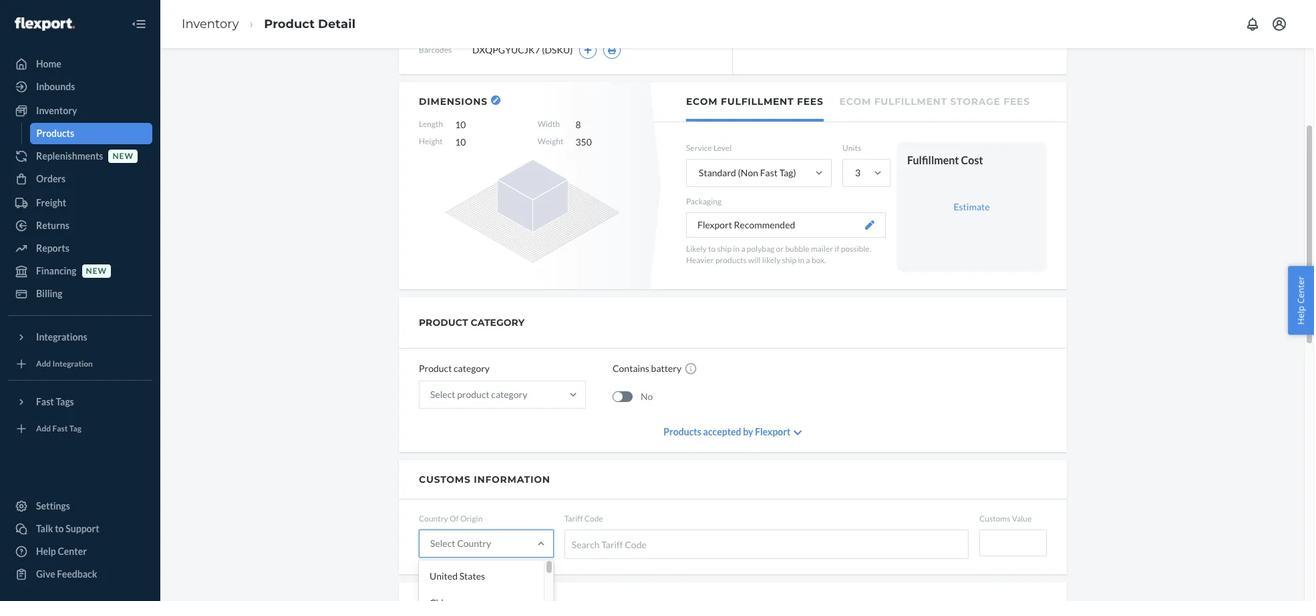 Task type: describe. For each thing, give the bounding box(es) containing it.
barcodes
[[419, 45, 452, 55]]

integrations
[[36, 332, 87, 343]]

service
[[686, 143, 712, 153]]

reports
[[36, 243, 69, 254]]

plus image
[[584, 46, 593, 54]]

0 vertical spatial tariff
[[565, 514, 583, 524]]

bubble
[[786, 244, 810, 254]]

width
[[538, 119, 560, 129]]

home
[[36, 58, 61, 70]]

inbounds link
[[8, 76, 152, 98]]

new for financing
[[86, 266, 107, 276]]

talk to support button
[[8, 519, 152, 540]]

1 vertical spatial flexport
[[755, 426, 791, 438]]

ecom fulfillment storage fees
[[840, 96, 1031, 108]]

dxqpgyucjk7 (dsku)
[[473, 44, 573, 55]]

pen image
[[866, 221, 875, 230]]

center inside button
[[1296, 276, 1308, 304]]

give feedback button
[[8, 564, 152, 586]]

add integration
[[36, 359, 93, 369]]

billing
[[36, 288, 63, 299]]

flexport inside button
[[698, 219, 732, 231]]

open notifications image
[[1245, 16, 1261, 32]]

length
[[419, 119, 443, 129]]

add integration link
[[8, 354, 152, 375]]

1 vertical spatial help center
[[36, 546, 87, 557]]

tab list containing ecom fulfillment fees
[[654, 82, 1067, 122]]

fulfillment left cost
[[908, 154, 960, 166]]

search tariff code
[[572, 539, 647, 551]]

tag
[[69, 424, 81, 434]]

products for products accepted by flexport
[[664, 426, 702, 438]]

support
[[66, 523, 99, 535]]

will
[[749, 256, 761, 266]]

fees inside ecom fulfillment fees tab
[[797, 96, 824, 108]]

united states
[[430, 571, 485, 582]]

customs value
[[980, 514, 1032, 524]]

new for replenishments
[[113, 151, 134, 161]]

recommended
[[734, 219, 796, 231]]

help center link
[[8, 541, 152, 563]]

inbounds
[[36, 81, 75, 92]]

open account menu image
[[1272, 16, 1288, 32]]

weight
[[538, 136, 564, 146]]

0 horizontal spatial in
[[733, 244, 740, 254]]

fast tags
[[36, 396, 74, 408]]

home link
[[8, 53, 152, 75]]

orders
[[36, 173, 66, 184]]

product
[[419, 317, 468, 329]]

breadcrumbs navigation
[[171, 4, 366, 44]]

(dsku)
[[542, 44, 573, 55]]

select for select country
[[430, 538, 455, 550]]

8
[[576, 119, 581, 130]]

reports link
[[8, 238, 152, 259]]

orders link
[[8, 168, 152, 190]]

dxqpgyucjk7
[[473, 44, 540, 55]]

product detail link
[[264, 16, 356, 31]]

height
[[419, 136, 443, 146]]

mailer
[[811, 244, 834, 254]]

1 vertical spatial help
[[36, 546, 56, 557]]

standard (non fast tag)
[[699, 167, 796, 179]]

detail
[[318, 16, 356, 31]]

3
[[856, 167, 861, 179]]

select product category
[[430, 389, 528, 400]]

estimate
[[954, 201, 990, 212]]

flexport recommended button
[[686, 213, 886, 238]]

returns link
[[8, 215, 152, 237]]

product
[[457, 389, 490, 400]]

polybag
[[747, 244, 775, 254]]

integrations button
[[8, 327, 152, 348]]

products accepted by flexport
[[664, 426, 791, 438]]

add for add fast tag
[[36, 424, 51, 434]]

likely
[[686, 244, 707, 254]]

products
[[716, 256, 747, 266]]

inventory inside breadcrumbs navigation
[[182, 16, 239, 31]]

350
[[576, 136, 592, 148]]

(non
[[738, 167, 759, 179]]

flexport logo image
[[15, 17, 75, 31]]

financing
[[36, 265, 77, 277]]

add fast tag
[[36, 424, 81, 434]]

talk to support
[[36, 523, 99, 535]]

likely to ship in a polybag or bubble mailer if possible. heavier products will likely ship in a box.
[[686, 244, 872, 266]]

select for select product category
[[430, 389, 455, 400]]

talk
[[36, 523, 53, 535]]

heavier
[[686, 256, 714, 266]]

tag)
[[780, 167, 796, 179]]

estimate link
[[954, 201, 990, 212]]

ecom fulfillment storage fees tab
[[840, 82, 1031, 119]]

ecom for ecom fulfillment fees
[[686, 96, 718, 108]]

of
[[450, 514, 459, 524]]

or
[[776, 244, 784, 254]]

0 horizontal spatial inventory
[[36, 105, 77, 116]]

accepted
[[704, 426, 742, 438]]

integration
[[52, 359, 93, 369]]



Task type: locate. For each thing, give the bounding box(es) containing it.
2 select from the top
[[430, 538, 455, 550]]

1 vertical spatial products
[[664, 426, 702, 438]]

fast left the tag)
[[760, 167, 778, 179]]

inventory link
[[182, 16, 239, 31], [8, 100, 152, 122]]

0 vertical spatial 10
[[455, 119, 466, 130]]

select down country of origin
[[430, 538, 455, 550]]

fees inside "ecom fulfillment storage fees" tab
[[1004, 96, 1031, 108]]

possible.
[[841, 244, 872, 254]]

flexport recommended
[[698, 219, 796, 231]]

10 down dimensions
[[455, 119, 466, 130]]

1 horizontal spatial in
[[798, 256, 805, 266]]

0 horizontal spatial to
[[55, 523, 64, 535]]

0 vertical spatial fast
[[760, 167, 778, 179]]

2 fees from the left
[[1004, 96, 1031, 108]]

a up 'products'
[[742, 244, 746, 254]]

add fast tag link
[[8, 418, 152, 440]]

add left integration
[[36, 359, 51, 369]]

0 horizontal spatial category
[[454, 363, 490, 374]]

give feedback
[[36, 569, 97, 580]]

level
[[714, 143, 732, 153]]

0 vertical spatial category
[[454, 363, 490, 374]]

0 vertical spatial to
[[708, 244, 716, 254]]

help inside button
[[1296, 306, 1308, 325]]

new down products link
[[113, 151, 134, 161]]

packaging
[[686, 197, 722, 207]]

box.
[[812, 256, 827, 266]]

2 10 from the top
[[455, 136, 466, 148]]

add
[[36, 359, 51, 369], [36, 424, 51, 434]]

1 vertical spatial inventory link
[[8, 100, 152, 122]]

help
[[1296, 306, 1308, 325], [36, 546, 56, 557]]

new
[[113, 151, 134, 161], [86, 266, 107, 276]]

1 vertical spatial 10
[[455, 136, 466, 148]]

category up 'product'
[[454, 363, 490, 374]]

help center inside button
[[1296, 276, 1308, 325]]

1 vertical spatial center
[[58, 546, 87, 557]]

1 vertical spatial select
[[430, 538, 455, 550]]

select
[[430, 389, 455, 400], [430, 538, 455, 550]]

1 vertical spatial to
[[55, 523, 64, 535]]

0 vertical spatial help
[[1296, 306, 1308, 325]]

code
[[585, 514, 603, 524], [625, 539, 647, 551]]

fast left tags
[[36, 396, 54, 408]]

united
[[430, 571, 458, 582]]

help center button
[[1289, 266, 1315, 335]]

0 horizontal spatial code
[[585, 514, 603, 524]]

contains
[[613, 363, 650, 374]]

tab list
[[654, 82, 1067, 122]]

in
[[733, 244, 740, 254], [798, 256, 805, 266]]

1 vertical spatial a
[[806, 256, 811, 266]]

print image
[[608, 46, 617, 54]]

1 vertical spatial customs
[[980, 514, 1011, 524]]

0 horizontal spatial center
[[58, 546, 87, 557]]

1 horizontal spatial ship
[[782, 256, 797, 266]]

0 vertical spatial center
[[1296, 276, 1308, 304]]

0 vertical spatial ship
[[717, 244, 732, 254]]

0 vertical spatial code
[[585, 514, 603, 524]]

0 vertical spatial inventory
[[182, 16, 239, 31]]

product left detail
[[264, 16, 315, 31]]

product inside breadcrumbs navigation
[[264, 16, 315, 31]]

8 height
[[419, 119, 581, 146]]

0 horizontal spatial help
[[36, 546, 56, 557]]

0 vertical spatial country
[[419, 514, 448, 524]]

products for products
[[36, 128, 74, 139]]

to right talk
[[55, 523, 64, 535]]

1 horizontal spatial tariff
[[602, 539, 623, 551]]

0 horizontal spatial inventory link
[[8, 100, 152, 122]]

country
[[419, 514, 448, 524], [457, 538, 491, 550]]

1 horizontal spatial help center
[[1296, 276, 1308, 325]]

1 horizontal spatial inventory
[[182, 16, 239, 31]]

0 vertical spatial help center
[[1296, 276, 1308, 325]]

products link
[[30, 123, 152, 144]]

fulfillment up level
[[721, 96, 794, 108]]

a left box.
[[806, 256, 811, 266]]

settings link
[[8, 496, 152, 517]]

to inside the likely to ship in a polybag or bubble mailer if possible. heavier products will likely ship in a box.
[[708, 244, 716, 254]]

2 ecom from the left
[[840, 96, 872, 108]]

tariff up search
[[565, 514, 583, 524]]

chevron down image
[[794, 428, 803, 438]]

1 vertical spatial add
[[36, 424, 51, 434]]

0 vertical spatial inventory link
[[182, 16, 239, 31]]

customs information
[[419, 474, 551, 486]]

0 vertical spatial flexport
[[698, 219, 732, 231]]

in down bubble
[[798, 256, 805, 266]]

0 horizontal spatial products
[[36, 128, 74, 139]]

dimensions
[[419, 96, 488, 108]]

inventory
[[182, 16, 239, 31], [36, 105, 77, 116]]

1 horizontal spatial new
[[113, 151, 134, 161]]

1 horizontal spatial country
[[457, 538, 491, 550]]

0 horizontal spatial customs
[[419, 474, 471, 486]]

0 vertical spatial products
[[36, 128, 74, 139]]

1 vertical spatial tariff
[[602, 539, 623, 551]]

0 horizontal spatial help center
[[36, 546, 87, 557]]

0 vertical spatial customs
[[419, 474, 471, 486]]

add for add integration
[[36, 359, 51, 369]]

flexport down packaging
[[698, 219, 732, 231]]

tags
[[56, 396, 74, 408]]

0 horizontal spatial product
[[264, 16, 315, 31]]

fast left "tag"
[[52, 424, 68, 434]]

1 vertical spatial country
[[457, 538, 491, 550]]

to
[[708, 244, 716, 254], [55, 523, 64, 535]]

feedback
[[57, 569, 97, 580]]

fast
[[760, 167, 778, 179], [36, 396, 54, 408], [52, 424, 68, 434]]

1 vertical spatial ship
[[782, 256, 797, 266]]

product category
[[419, 317, 525, 329]]

product detail
[[264, 16, 356, 31]]

1 horizontal spatial product
[[419, 363, 452, 374]]

tariff
[[565, 514, 583, 524], [602, 539, 623, 551]]

1 horizontal spatial code
[[625, 539, 647, 551]]

customs for customs information
[[419, 474, 471, 486]]

fast inside dropdown button
[[36, 396, 54, 408]]

1 horizontal spatial inventory link
[[182, 16, 239, 31]]

1 vertical spatial code
[[625, 539, 647, 551]]

1 vertical spatial fast
[[36, 396, 54, 408]]

no
[[641, 391, 653, 402]]

country of origin
[[419, 514, 483, 524]]

1 horizontal spatial customs
[[980, 514, 1011, 524]]

products
[[36, 128, 74, 139], [664, 426, 702, 438]]

ship down bubble
[[782, 256, 797, 266]]

fulfillment for storage
[[875, 96, 948, 108]]

customs left the value
[[980, 514, 1011, 524]]

to for likely
[[708, 244, 716, 254]]

1 horizontal spatial ecom
[[840, 96, 872, 108]]

0 vertical spatial a
[[742, 244, 746, 254]]

1 vertical spatial product
[[419, 363, 452, 374]]

1 horizontal spatial category
[[492, 389, 528, 400]]

1 add from the top
[[36, 359, 51, 369]]

category
[[471, 317, 525, 329]]

10 right height
[[455, 136, 466, 148]]

freight link
[[8, 192, 152, 214]]

0 horizontal spatial ship
[[717, 244, 732, 254]]

0 vertical spatial product
[[264, 16, 315, 31]]

1 horizontal spatial fees
[[1004, 96, 1031, 108]]

customs up country of origin
[[419, 474, 471, 486]]

category right 'product'
[[492, 389, 528, 400]]

freight
[[36, 197, 66, 209]]

contains battery
[[613, 363, 682, 374]]

ecom up service
[[686, 96, 718, 108]]

0 horizontal spatial fees
[[797, 96, 824, 108]]

fulfillment cost
[[908, 154, 984, 166]]

product down 'product'
[[419, 363, 452, 374]]

fulfillment for fees
[[721, 96, 794, 108]]

cost
[[962, 154, 984, 166]]

ecom fulfillment fees tab
[[686, 82, 824, 122]]

0 horizontal spatial new
[[86, 266, 107, 276]]

0 horizontal spatial flexport
[[698, 219, 732, 231]]

ecom for ecom fulfillment storage fees
[[840, 96, 872, 108]]

1 vertical spatial in
[[798, 256, 805, 266]]

add down fast tags
[[36, 424, 51, 434]]

in up 'products'
[[733, 244, 740, 254]]

service level
[[686, 143, 732, 153]]

1 vertical spatial inventory
[[36, 105, 77, 116]]

2 vertical spatial fast
[[52, 424, 68, 434]]

1 horizontal spatial to
[[708, 244, 716, 254]]

to inside button
[[55, 523, 64, 535]]

1 10 from the top
[[455, 119, 466, 130]]

returns
[[36, 220, 69, 231]]

units
[[843, 143, 862, 153]]

ecom up "units"
[[840, 96, 872, 108]]

0 horizontal spatial tariff
[[565, 514, 583, 524]]

if
[[835, 244, 840, 254]]

close navigation image
[[131, 16, 147, 32]]

0 vertical spatial add
[[36, 359, 51, 369]]

replenishments
[[36, 150, 103, 162]]

select down product category
[[430, 389, 455, 400]]

country down origin
[[457, 538, 491, 550]]

tariff right search
[[602, 539, 623, 551]]

by
[[743, 426, 754, 438]]

product for product category
[[419, 363, 452, 374]]

ship up 'products'
[[717, 244, 732, 254]]

0 vertical spatial select
[[430, 389, 455, 400]]

search
[[572, 539, 600, 551]]

select country
[[430, 538, 491, 550]]

help center
[[1296, 276, 1308, 325], [36, 546, 87, 557]]

product for product detail
[[264, 16, 315, 31]]

code up search
[[585, 514, 603, 524]]

1 horizontal spatial a
[[806, 256, 811, 266]]

0 horizontal spatial ecom
[[686, 96, 718, 108]]

1 select from the top
[[430, 389, 455, 400]]

1 fees from the left
[[797, 96, 824, 108]]

None text field
[[980, 530, 1047, 557]]

to for talk
[[55, 523, 64, 535]]

fast tags button
[[8, 392, 152, 413]]

flexport right by
[[755, 426, 791, 438]]

2 add from the top
[[36, 424, 51, 434]]

flexport
[[698, 219, 732, 231], [755, 426, 791, 438]]

1 horizontal spatial help
[[1296, 306, 1308, 325]]

battery
[[651, 363, 682, 374]]

standard
[[699, 167, 737, 179]]

1 vertical spatial new
[[86, 266, 107, 276]]

0 horizontal spatial a
[[742, 244, 746, 254]]

1 horizontal spatial center
[[1296, 276, 1308, 304]]

customs for customs value
[[980, 514, 1011, 524]]

0 vertical spatial in
[[733, 244, 740, 254]]

1 ecom from the left
[[686, 96, 718, 108]]

value
[[1012, 514, 1032, 524]]

ecom fulfillment fees
[[686, 96, 824, 108]]

to right likely
[[708, 244, 716, 254]]

ship
[[717, 244, 732, 254], [782, 256, 797, 266]]

1 horizontal spatial flexport
[[755, 426, 791, 438]]

product
[[264, 16, 315, 31], [419, 363, 452, 374]]

settings
[[36, 501, 70, 512]]

fulfillment left storage
[[875, 96, 948, 108]]

1 vertical spatial category
[[492, 389, 528, 400]]

1 horizontal spatial products
[[664, 426, 702, 438]]

0 vertical spatial new
[[113, 151, 134, 161]]

new down reports 'link'
[[86, 266, 107, 276]]

products up replenishments
[[36, 128, 74, 139]]

likely
[[762, 256, 781, 266]]

pencil alt image
[[493, 98, 499, 103]]

product category
[[419, 363, 490, 374]]

code right search
[[625, 539, 647, 551]]

products left accepted
[[664, 426, 702, 438]]

tariff code
[[565, 514, 603, 524]]

country left of
[[419, 514, 448, 524]]

billing link
[[8, 283, 152, 305]]

customs
[[419, 474, 471, 486], [980, 514, 1011, 524]]

give
[[36, 569, 55, 580]]

storage
[[951, 96, 1001, 108]]

0 horizontal spatial country
[[419, 514, 448, 524]]



Task type: vqa. For each thing, say whether or not it's contained in the screenshot.
BREADCRUMBS navigation at the left of the page
yes



